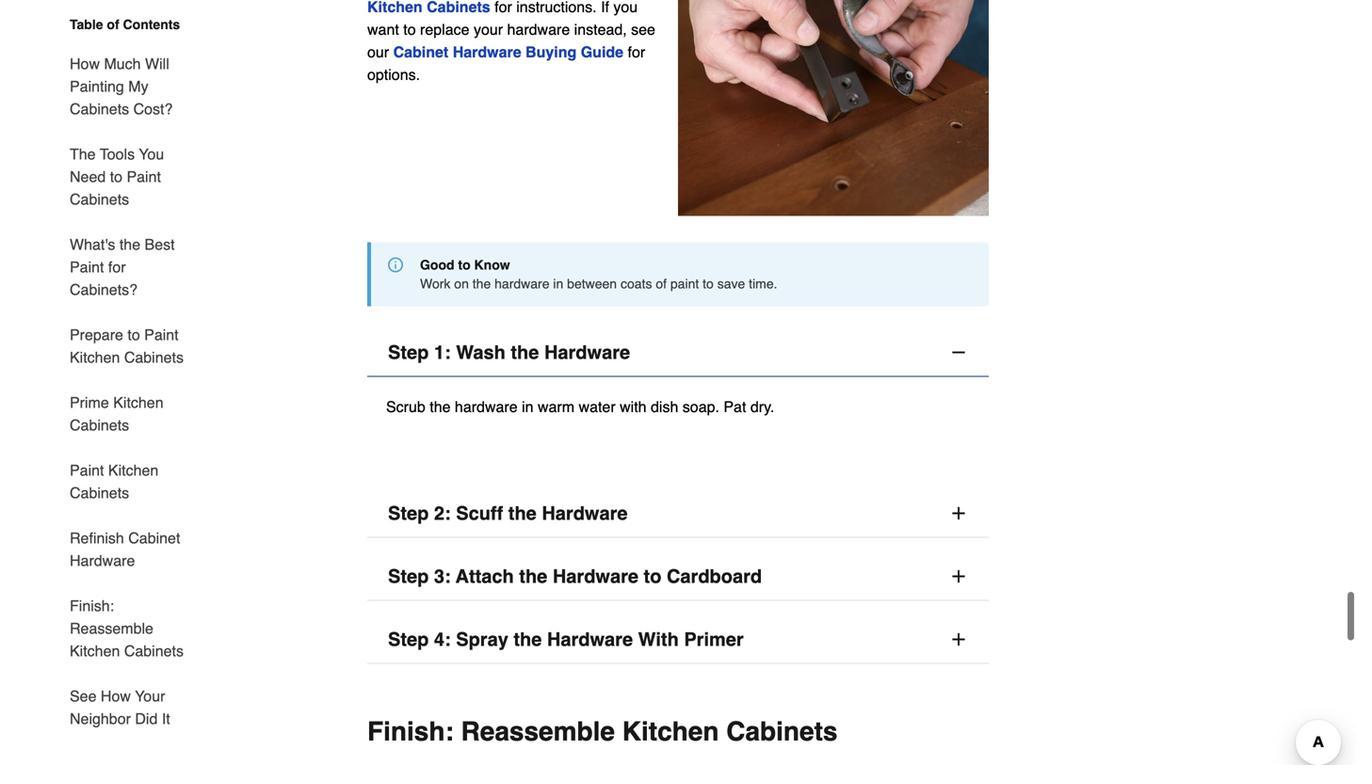Task type: vqa. For each thing, say whether or not it's contained in the screenshot.
you
yes



Task type: describe. For each thing, give the bounding box(es) containing it.
hardware for step 3: attach the hardware to cardboard
[[553, 566, 638, 588]]

hardware down your
[[453, 43, 521, 61]]

how inside the how much will painting my cabinets cost?
[[70, 55, 100, 73]]

kitchen up see
[[70, 643, 120, 660]]

good to know work on the hardware in between coats of paint to save time.
[[420, 258, 777, 291]]

if
[[601, 0, 609, 16]]

prepare
[[70, 326, 123, 344]]

what's
[[70, 236, 115, 253]]

kitchen down step 4: spray the hardware with primer button on the bottom of the page
[[622, 717, 719, 747]]

see
[[70, 688, 96, 705]]

to inside the tools you need to paint cabinets
[[110, 168, 122, 186]]

1 vertical spatial in
[[522, 398, 534, 416]]

our
[[367, 43, 389, 61]]

kitchen inside prepare to paint kitchen cabinets
[[70, 349, 120, 366]]

cabinets inside prepare to paint kitchen cabinets
[[124, 349, 184, 366]]

your
[[474, 21, 503, 38]]

spray
[[456, 629, 508, 651]]

for options.
[[367, 43, 645, 83]]

options.
[[367, 66, 420, 83]]

step 4: spray the hardware with primer
[[388, 629, 744, 651]]

replace
[[420, 21, 469, 38]]

what's the best paint for cabinets? link
[[70, 222, 196, 313]]

step 3: attach the hardware to cardboard button
[[367, 553, 989, 601]]

table
[[70, 17, 103, 32]]

much
[[104, 55, 141, 73]]

hardware inside good to know work on the hardware in between coats of paint to save time.
[[495, 276, 549, 291]]

for inside what's the best paint for cabinets?
[[108, 259, 126, 276]]

step 2: scuff the hardware button
[[367, 490, 989, 538]]

see how your neighbor did it
[[70, 688, 170, 728]]

on
[[454, 276, 469, 291]]

did
[[135, 711, 158, 728]]

the
[[70, 145, 96, 163]]

scuff
[[456, 503, 503, 525]]

prepare to paint kitchen cabinets
[[70, 326, 184, 366]]

1 horizontal spatial finish: reassemble kitchen cabinets
[[367, 717, 838, 747]]

refinish cabinet hardware link
[[70, 516, 196, 584]]

hardware for step 1: wash the hardware
[[544, 342, 630, 363]]

plus image for step 3: attach the hardware to cardboard
[[949, 567, 968, 586]]

step 4: spray the hardware with primer button
[[367, 616, 989, 664]]

water
[[579, 398, 616, 416]]

to inside for instructions. if you want to replace your hardware instead, see our
[[403, 21, 416, 38]]

cost?
[[133, 100, 173, 118]]

see
[[631, 21, 655, 38]]

to up on
[[458, 258, 471, 273]]

step for step 3: attach the hardware to cardboard
[[388, 566, 429, 588]]

table of contents
[[70, 17, 180, 32]]

step for step 1: wash the hardware
[[388, 342, 429, 363]]

wash
[[456, 342, 506, 363]]

step for step 4: spray the hardware with primer
[[388, 629, 429, 651]]

hardware for step 4: spray the hardware with primer
[[547, 629, 633, 651]]

1 horizontal spatial cabinet
[[393, 43, 448, 61]]

3:
[[434, 566, 451, 588]]

primer
[[684, 629, 744, 651]]

the right spray
[[514, 629, 542, 651]]

the right attach
[[519, 566, 547, 588]]

reassemble inside finish: reassemble kitchen cabinets
[[70, 620, 153, 638]]

cabinets inside the paint kitchen cabinets
[[70, 485, 129, 502]]

you
[[613, 0, 638, 16]]

cabinets?
[[70, 281, 138, 299]]

of inside good to know work on the hardware in between coats of paint to save time.
[[656, 276, 667, 291]]

soap.
[[683, 398, 719, 416]]

warm
[[538, 398, 575, 416]]

instructions.
[[516, 0, 597, 16]]

the right wash
[[511, 342, 539, 363]]

prime
[[70, 394, 109, 412]]

hardware for step 2: scuff the hardware
[[542, 503, 628, 525]]

you
[[139, 145, 164, 163]]

work
[[420, 276, 451, 291]]

cabinets inside the prime kitchen cabinets
[[70, 417, 129, 434]]

buying
[[526, 43, 577, 61]]

for for for options.
[[628, 43, 645, 61]]

it
[[162, 711, 170, 728]]

guide
[[581, 43, 623, 61]]

painting
[[70, 78, 124, 95]]

2 vertical spatial hardware
[[455, 398, 518, 416]]

finish: reassemble kitchen cabinets link
[[70, 584, 196, 674]]

info image
[[388, 258, 403, 273]]

refinish
[[70, 530, 124, 547]]



Task type: locate. For each thing, give the bounding box(es) containing it.
hardware up the buying
[[507, 21, 570, 38]]

0 vertical spatial plus image
[[949, 567, 968, 586]]

instead,
[[574, 21, 627, 38]]

in inside good to know work on the hardware in between coats of paint to save time.
[[553, 276, 563, 291]]

prime kitchen cabinets
[[70, 394, 163, 434]]

step left 1:
[[388, 342, 429, 363]]

how up neighbor on the left
[[101, 688, 131, 705]]

tools
[[100, 145, 135, 163]]

dish
[[651, 398, 678, 416]]

0 vertical spatial finish:
[[70, 598, 114, 615]]

plus image inside step 3: attach the hardware to cardboard button
[[949, 567, 968, 586]]

step 3: attach the hardware to cardboard
[[388, 566, 762, 588]]

in left 'warm'
[[522, 398, 534, 416]]

2:
[[434, 503, 451, 525]]

hardware down know
[[495, 276, 549, 291]]

to right want
[[403, 21, 416, 38]]

hardware up scrub the hardware in warm water with dish soap. pat dry.
[[544, 342, 630, 363]]

1 vertical spatial hardware
[[495, 276, 549, 291]]

for instructions. if you want to replace your hardware instead, see our
[[367, 0, 655, 61]]

pat
[[724, 398, 746, 416]]

0 vertical spatial cabinet
[[393, 43, 448, 61]]

hardware
[[453, 43, 521, 61], [544, 342, 630, 363], [542, 503, 628, 525], [70, 552, 135, 570], [553, 566, 638, 588], [547, 629, 633, 651]]

paint inside the tools you need to paint cabinets
[[127, 168, 161, 186]]

see how your neighbor did it link
[[70, 674, 196, 731]]

dry.
[[750, 398, 774, 416]]

with
[[638, 629, 679, 651]]

the right scuff
[[508, 503, 537, 525]]

1 vertical spatial finish: reassemble kitchen cabinets
[[367, 717, 838, 747]]

cabinets inside the how much will painting my cabinets cost?
[[70, 100, 129, 118]]

step for step 2: scuff the hardware
[[388, 503, 429, 525]]

paint inside prepare to paint kitchen cabinets
[[144, 326, 179, 344]]

to left save at the right top of the page
[[703, 276, 714, 291]]

how inside see how your neighbor did it
[[101, 688, 131, 705]]

in left "between"
[[553, 276, 563, 291]]

2 plus image from the top
[[949, 630, 968, 649]]

to down tools
[[110, 168, 122, 186]]

hardware up step 4: spray the hardware with primer
[[553, 566, 638, 588]]

the right scrub
[[430, 398, 451, 416]]

hardware inside for instructions. if you want to replace your hardware instead, see our
[[507, 21, 570, 38]]

step 1: wash the hardware
[[388, 342, 630, 363]]

prime kitchen cabinets link
[[70, 380, 196, 448]]

save
[[717, 276, 745, 291]]

paint inside what's the best paint for cabinets?
[[70, 259, 104, 276]]

attach
[[456, 566, 514, 588]]

what's the best paint for cabinets?
[[70, 236, 175, 299]]

hardware
[[507, 21, 570, 38], [495, 276, 549, 291], [455, 398, 518, 416]]

1 vertical spatial of
[[656, 276, 667, 291]]

paint kitchen cabinets link
[[70, 448, 196, 516]]

neighbor
[[70, 711, 131, 728]]

1 vertical spatial plus image
[[949, 630, 968, 649]]

4 step from the top
[[388, 629, 429, 651]]

contents
[[123, 17, 180, 32]]

cabinets
[[70, 100, 129, 118], [70, 191, 129, 208], [124, 349, 184, 366], [70, 417, 129, 434], [70, 485, 129, 502], [124, 643, 184, 660], [726, 717, 838, 747]]

1 horizontal spatial reassemble
[[461, 717, 615, 747]]

want
[[367, 21, 399, 38]]

hardware down wash
[[455, 398, 518, 416]]

for up cabinets?
[[108, 259, 126, 276]]

0 vertical spatial in
[[553, 276, 563, 291]]

step 1: wash the hardware button
[[367, 329, 989, 377]]

my
[[128, 78, 148, 95]]

1:
[[434, 342, 451, 363]]

for inside for options.
[[628, 43, 645, 61]]

cabinet hardware buying guide link
[[393, 43, 623, 61]]

1 step from the top
[[388, 342, 429, 363]]

1 vertical spatial how
[[101, 688, 131, 705]]

to inside prepare to paint kitchen cabinets
[[127, 326, 140, 344]]

to inside button
[[644, 566, 661, 588]]

1 horizontal spatial of
[[656, 276, 667, 291]]

2 step from the top
[[388, 503, 429, 525]]

step left 2:
[[388, 503, 429, 525]]

refinish cabinet hardware
[[70, 530, 180, 570]]

for down see
[[628, 43, 645, 61]]

0 vertical spatial how
[[70, 55, 100, 73]]

1 horizontal spatial for
[[495, 0, 512, 16]]

for
[[495, 0, 512, 16], [628, 43, 645, 61], [108, 259, 126, 276]]

paint
[[127, 168, 161, 186], [70, 259, 104, 276], [144, 326, 179, 344], [70, 462, 104, 479]]

how much will painting my cabinets cost?
[[70, 55, 173, 118]]

hardware inside refinish cabinet hardware
[[70, 552, 135, 570]]

to right prepare
[[127, 326, 140, 344]]

cabinet
[[393, 43, 448, 61], [128, 530, 180, 547]]

finish:
[[70, 598, 114, 615], [367, 717, 454, 747]]

your
[[135, 688, 165, 705]]

cabinet inside refinish cabinet hardware
[[128, 530, 180, 547]]

how much will painting my cabinets cost? link
[[70, 41, 196, 132]]

paint
[[670, 276, 699, 291]]

of left paint on the top
[[656, 276, 667, 291]]

cabinets inside finish: reassemble kitchen cabinets
[[124, 643, 184, 660]]

of right the table
[[107, 17, 119, 32]]

to
[[403, 21, 416, 38], [110, 168, 122, 186], [458, 258, 471, 273], [703, 276, 714, 291], [127, 326, 140, 344], [644, 566, 661, 588]]

cabinets inside the tools you need to paint cabinets
[[70, 191, 129, 208]]

the tools you need to paint cabinets
[[70, 145, 164, 208]]

0 vertical spatial reassemble
[[70, 620, 153, 638]]

the left best
[[119, 236, 140, 253]]

1 vertical spatial cabinet
[[128, 530, 180, 547]]

a person holding cabinet hardware in front of a door. image
[[678, 0, 989, 216]]

0 horizontal spatial finish:
[[70, 598, 114, 615]]

cabinet right refinish
[[128, 530, 180, 547]]

0 vertical spatial for
[[495, 0, 512, 16]]

step left 3:
[[388, 566, 429, 588]]

0 horizontal spatial cabinet
[[128, 530, 180, 547]]

the tools you need to paint cabinets link
[[70, 132, 196, 222]]

plus image
[[949, 567, 968, 586], [949, 630, 968, 649]]

prepare to paint kitchen cabinets link
[[70, 313, 196, 380]]

the inside what's the best paint for cabinets?
[[119, 236, 140, 253]]

know
[[474, 258, 510, 273]]

plus image
[[949, 504, 968, 523]]

the
[[119, 236, 140, 253], [473, 276, 491, 291], [511, 342, 539, 363], [430, 398, 451, 416], [508, 503, 537, 525], [519, 566, 547, 588], [514, 629, 542, 651]]

between
[[567, 276, 617, 291]]

0 horizontal spatial for
[[108, 259, 126, 276]]

for inside for instructions. if you want to replace your hardware instead, see our
[[495, 0, 512, 16]]

2 horizontal spatial for
[[628, 43, 645, 61]]

2 vertical spatial for
[[108, 259, 126, 276]]

kitchen down the prime kitchen cabinets link
[[108, 462, 158, 479]]

for for for instructions. if you want to replace your hardware instead, see our
[[495, 0, 512, 16]]

will
[[145, 55, 169, 73]]

0 horizontal spatial finish: reassemble kitchen cabinets
[[70, 598, 184, 660]]

step left 4:
[[388, 629, 429, 651]]

coats
[[621, 276, 652, 291]]

paint down the prime kitchen cabinets
[[70, 462, 104, 479]]

hardware down refinish
[[70, 552, 135, 570]]

hardware up step 3: attach the hardware to cardboard
[[542, 503, 628, 525]]

finish: inside finish: reassemble kitchen cabinets
[[70, 598, 114, 615]]

need
[[70, 168, 106, 186]]

0 vertical spatial finish: reassemble kitchen cabinets
[[70, 598, 184, 660]]

0 horizontal spatial reassemble
[[70, 620, 153, 638]]

0 vertical spatial of
[[107, 17, 119, 32]]

step 2: scuff the hardware
[[388, 503, 628, 525]]

reassemble
[[70, 620, 153, 638], [461, 717, 615, 747]]

plus image for step 4: spray the hardware with primer
[[949, 630, 968, 649]]

to left cardboard
[[644, 566, 661, 588]]

cardboard
[[667, 566, 762, 588]]

1 plus image from the top
[[949, 567, 968, 586]]

0 vertical spatial hardware
[[507, 21, 570, 38]]

4:
[[434, 629, 451, 651]]

kitchen right the prime in the left bottom of the page
[[113, 394, 163, 412]]

scrub the hardware in warm water with dish soap. pat dry.
[[386, 398, 774, 416]]

the inside good to know work on the hardware in between coats of paint to save time.
[[473, 276, 491, 291]]

1 vertical spatial reassemble
[[461, 717, 615, 747]]

1 vertical spatial for
[[628, 43, 645, 61]]

finish: reassemble kitchen cabinets inside 'table of contents' element
[[70, 598, 184, 660]]

good
[[420, 258, 454, 273]]

best
[[145, 236, 175, 253]]

plus image inside step 4: spray the hardware with primer button
[[949, 630, 968, 649]]

paint inside the paint kitchen cabinets
[[70, 462, 104, 479]]

1 horizontal spatial in
[[553, 276, 563, 291]]

with
[[620, 398, 647, 416]]

table of contents element
[[55, 15, 196, 731]]

for up your
[[495, 0, 512, 16]]

in
[[553, 276, 563, 291], [522, 398, 534, 416]]

3 step from the top
[[388, 566, 429, 588]]

how up painting
[[70, 55, 100, 73]]

time.
[[749, 276, 777, 291]]

cabinet hardware buying guide
[[393, 43, 623, 61]]

paint down you
[[127, 168, 161, 186]]

0 horizontal spatial in
[[522, 398, 534, 416]]

minus image
[[949, 343, 968, 362]]

of
[[107, 17, 119, 32], [656, 276, 667, 291]]

paint right prepare
[[144, 326, 179, 344]]

0 horizontal spatial of
[[107, 17, 119, 32]]

scrub
[[386, 398, 425, 416]]

1 horizontal spatial finish:
[[367, 717, 454, 747]]

how
[[70, 55, 100, 73], [101, 688, 131, 705]]

1 vertical spatial finish:
[[367, 717, 454, 747]]

kitchen inside the prime kitchen cabinets
[[113, 394, 163, 412]]

paint down what's
[[70, 259, 104, 276]]

hardware down step 3: attach the hardware to cardboard
[[547, 629, 633, 651]]

finish: reassemble kitchen cabinets
[[70, 598, 184, 660], [367, 717, 838, 747]]

cabinet down replace on the left top
[[393, 43, 448, 61]]

the right on
[[473, 276, 491, 291]]

kitchen down prepare
[[70, 349, 120, 366]]

paint kitchen cabinets
[[70, 462, 158, 502]]

kitchen inside the paint kitchen cabinets
[[108, 462, 158, 479]]



